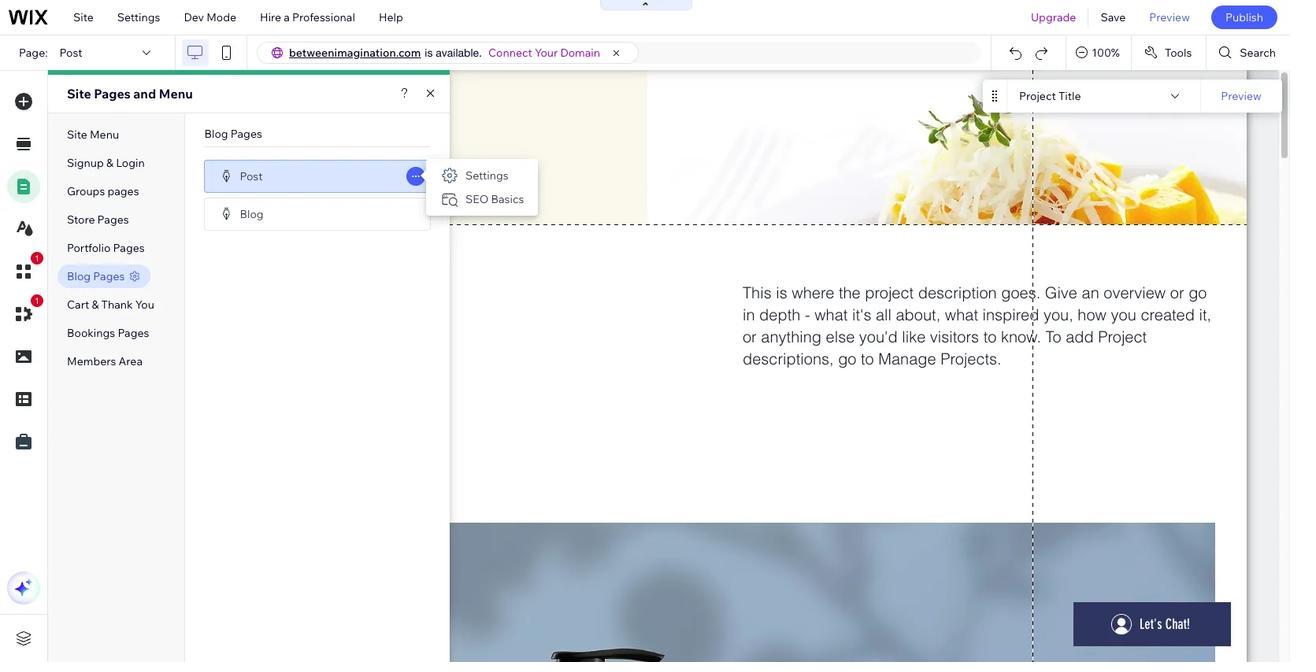 Task type: locate. For each thing, give the bounding box(es) containing it.
title
[[1059, 89, 1082, 103]]

0 horizontal spatial &
[[92, 298, 99, 312]]

2 vertical spatial site
[[67, 128, 87, 142]]

0 vertical spatial blog pages
[[204, 127, 262, 141]]

1 horizontal spatial blog pages
[[204, 127, 262, 141]]

preview
[[1150, 10, 1191, 24], [1222, 89, 1262, 103]]

& right cart
[[92, 298, 99, 312]]

preview up tools button
[[1150, 10, 1191, 24]]

site menu
[[67, 128, 119, 142]]

1 vertical spatial blog
[[240, 207, 264, 221]]

is available. connect your domain
[[425, 46, 601, 60]]

1 horizontal spatial &
[[106, 156, 113, 170]]

area
[[119, 355, 143, 369]]

hire a professional
[[260, 10, 355, 24]]

bookings pages
[[67, 326, 149, 340]]

100% button
[[1067, 35, 1132, 70]]

0 vertical spatial &
[[106, 156, 113, 170]]

settings left dev
[[117, 10, 160, 24]]

1 vertical spatial preview
[[1222, 89, 1262, 103]]

0 horizontal spatial post
[[60, 46, 82, 60]]

& for signup
[[106, 156, 113, 170]]

preview button
[[1138, 0, 1203, 35], [1211, 87, 1273, 106]]

hire
[[260, 10, 281, 24]]

site for site
[[73, 10, 94, 24]]

1 vertical spatial site
[[67, 86, 91, 102]]

menu up the signup & login
[[90, 128, 119, 142]]

2 horizontal spatial blog
[[240, 207, 264, 221]]

& for cart
[[92, 298, 99, 312]]

preview button up tools button
[[1138, 0, 1203, 35]]

0 horizontal spatial preview
[[1150, 10, 1191, 24]]

0 vertical spatial menu
[[159, 86, 193, 102]]

0 horizontal spatial settings
[[117, 10, 160, 24]]

preview button down search button
[[1211, 87, 1273, 106]]

0 vertical spatial site
[[73, 10, 94, 24]]

1 horizontal spatial menu
[[159, 86, 193, 102]]

1 vertical spatial settings
[[466, 169, 509, 183]]

pages
[[94, 86, 131, 102], [231, 127, 262, 141], [97, 213, 129, 227], [113, 241, 145, 255], [93, 270, 125, 284], [118, 326, 149, 340]]

settings
[[117, 10, 160, 24], [466, 169, 509, 183]]

0 vertical spatial settings
[[117, 10, 160, 24]]

members
[[67, 355, 116, 369]]

menu right and
[[159, 86, 193, 102]]

0 horizontal spatial preview button
[[1138, 0, 1203, 35]]

site
[[73, 10, 94, 24], [67, 86, 91, 102], [67, 128, 87, 142]]

signup
[[67, 156, 104, 170]]

members area
[[67, 355, 143, 369]]

settings up seo basics
[[466, 169, 509, 183]]

1 horizontal spatial preview
[[1222, 89, 1262, 103]]

menu
[[159, 86, 193, 102], [90, 128, 119, 142]]

available.
[[436, 46, 482, 59]]

0 horizontal spatial menu
[[90, 128, 119, 142]]

0 vertical spatial blog
[[204, 127, 228, 141]]

login
[[116, 156, 145, 170]]

cart
[[67, 298, 89, 312]]

domain
[[561, 46, 601, 60]]

blog
[[204, 127, 228, 141], [240, 207, 264, 221], [67, 270, 91, 284]]

thank
[[101, 298, 133, 312]]

groups pages
[[67, 184, 139, 199]]

connect
[[489, 46, 533, 60]]

0 horizontal spatial blog pages
[[67, 270, 125, 284]]

1 horizontal spatial blog
[[204, 127, 228, 141]]

betweenimagination.com
[[289, 46, 421, 60]]

your
[[535, 46, 558, 60]]

1 horizontal spatial preview button
[[1211, 87, 1273, 106]]

1 vertical spatial &
[[92, 298, 99, 312]]

0 vertical spatial preview button
[[1138, 0, 1203, 35]]

post
[[60, 46, 82, 60], [240, 169, 263, 183]]

&
[[106, 156, 113, 170], [92, 298, 99, 312]]

pages
[[108, 184, 139, 199]]

0 vertical spatial post
[[60, 46, 82, 60]]

preview down search button
[[1222, 89, 1262, 103]]

1 vertical spatial menu
[[90, 128, 119, 142]]

signup & login
[[67, 156, 145, 170]]

blog pages
[[204, 127, 262, 141], [67, 270, 125, 284]]

& left login
[[106, 156, 113, 170]]

site pages and menu
[[67, 86, 193, 102]]

dev mode
[[184, 10, 236, 24]]

2 vertical spatial blog
[[67, 270, 91, 284]]

1 horizontal spatial post
[[240, 169, 263, 183]]

tools
[[1165, 46, 1193, 60]]

0 vertical spatial preview
[[1150, 10, 1191, 24]]



Task type: vqa. For each thing, say whether or not it's contained in the screenshot.
Post to the right
yes



Task type: describe. For each thing, give the bounding box(es) containing it.
site for site menu
[[67, 128, 87, 142]]

publish button
[[1212, 6, 1278, 29]]

store pages
[[67, 213, 129, 227]]

cart & thank you
[[67, 298, 154, 312]]

professional
[[292, 10, 355, 24]]

mode
[[207, 10, 236, 24]]

bookings
[[67, 326, 115, 340]]

a
[[284, 10, 290, 24]]

save button
[[1089, 0, 1138, 35]]

1 vertical spatial post
[[240, 169, 263, 183]]

seo basics
[[466, 192, 524, 206]]

is
[[425, 46, 433, 59]]

tools button
[[1132, 35, 1207, 70]]

and
[[133, 86, 156, 102]]

1 vertical spatial blog pages
[[67, 270, 125, 284]]

search button
[[1208, 35, 1291, 70]]

search
[[1241, 46, 1277, 60]]

store
[[67, 213, 95, 227]]

help
[[379, 10, 403, 24]]

save
[[1101, 10, 1126, 24]]

publish
[[1226, 10, 1264, 24]]

project title
[[1020, 89, 1082, 103]]

project
[[1020, 89, 1057, 103]]

upgrade
[[1032, 10, 1077, 24]]

site for site pages and menu
[[67, 86, 91, 102]]

100%
[[1092, 46, 1121, 60]]

0 horizontal spatial blog
[[67, 270, 91, 284]]

1 vertical spatial preview button
[[1211, 87, 1273, 106]]

portfolio pages
[[67, 241, 145, 255]]

basics
[[491, 192, 524, 206]]

seo
[[466, 192, 489, 206]]

1 horizontal spatial settings
[[466, 169, 509, 183]]

dev
[[184, 10, 204, 24]]

you
[[135, 298, 154, 312]]

portfolio
[[67, 241, 111, 255]]

groups
[[67, 184, 105, 199]]



